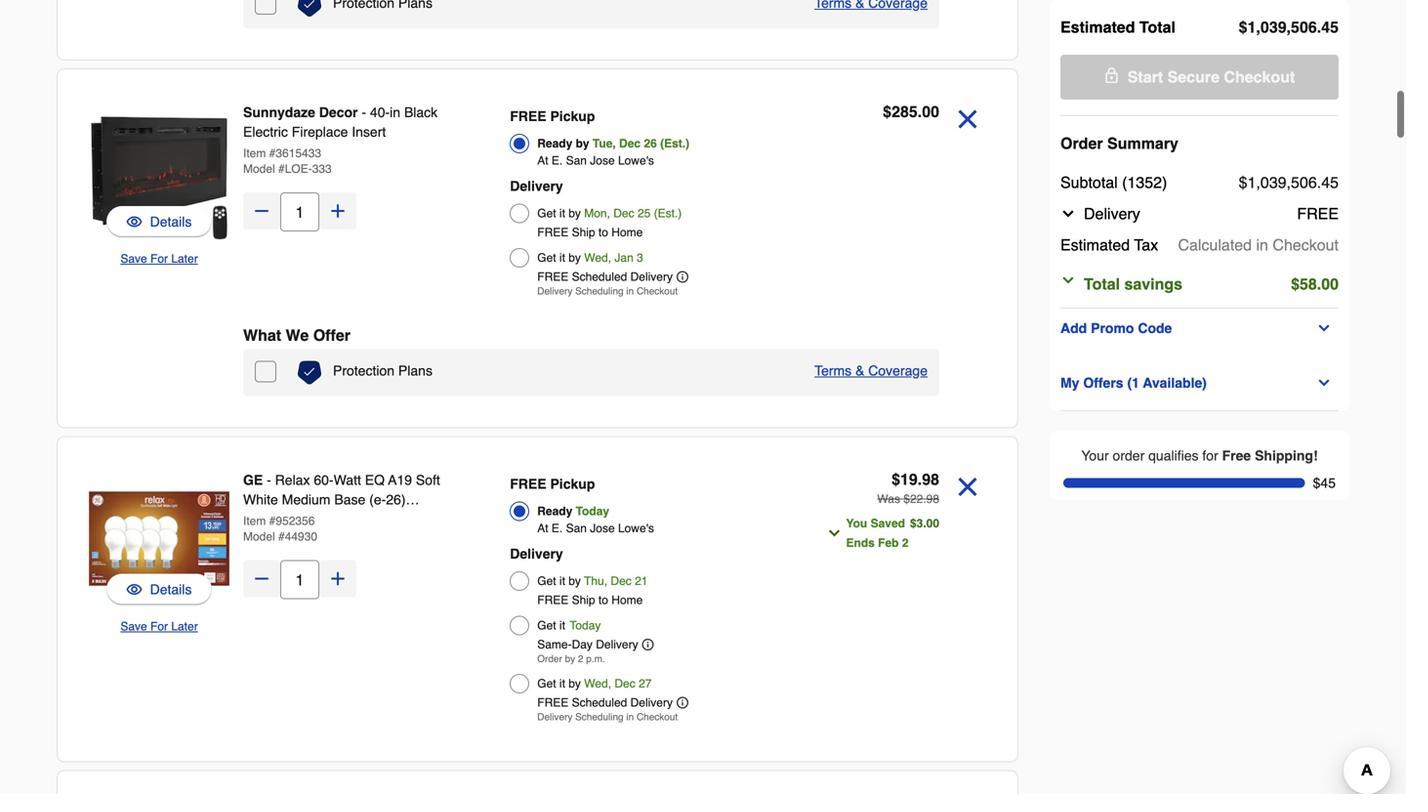 Task type: locate. For each thing, give the bounding box(es) containing it.
home down 21
[[612, 641, 643, 655]]

get
[[538, 255, 556, 268], [538, 622, 556, 636], [538, 667, 556, 681]]

0 vertical spatial estimated
[[1061, 18, 1136, 36]]

1 vertical spatial details
[[150, 630, 192, 645]]

1 horizontal spatial in
[[627, 760, 634, 771]]

$ up was
[[892, 518, 901, 536]]

1 option group from the top
[[510, 150, 781, 350]]

at for -
[[538, 570, 549, 583]]

0 vertical spatial free pickup
[[510, 156, 595, 172]]

2 ship from the top
[[572, 641, 596, 655]]

san for 40-in black electric fireplace insert
[[566, 202, 587, 215]]

fireplace
[[292, 172, 348, 188]]

1 vertical spatial total
[[1085, 275, 1121, 293]]

item down white
[[243, 562, 266, 576]]

order down same-
[[538, 702, 563, 713]]

2 $ 1,039,506 . 45 from the top
[[1240, 173, 1339, 191]]

ready up get it by mon, dec 25
[[538, 185, 573, 198]]

e. up get it by thu, dec 21
[[552, 570, 563, 583]]

1 get from the top
[[538, 255, 556, 268]]

1 vertical spatial at
[[538, 570, 549, 583]]

0 vertical spatial at
[[538, 202, 549, 215]]

2 stepper number input field with increment and decrement buttons number field from the top
[[280, 608, 319, 647]]

relax
[[275, 520, 310, 536]]

0 vertical spatial checkout
[[1225, 68, 1296, 86]]

$ 58 .00
[[1292, 275, 1340, 293]]

2 at e. san jose lowe's from the top
[[538, 570, 655, 583]]

secure
[[1168, 68, 1220, 86]]

item down the electric
[[243, 194, 266, 208]]

chevron down image up add at the right top of page
[[1061, 273, 1077, 288]]

offer
[[313, 374, 351, 392]]

1 free ship to home from the top
[[538, 274, 643, 287]]

2 free pickup from the top
[[510, 524, 595, 540]]

0 vertical spatial 45
[[1322, 18, 1339, 36]]

1 vertical spatial san
[[566, 570, 587, 583]]

model
[[243, 210, 275, 224], [243, 578, 275, 592]]

e. down the ready by
[[552, 202, 563, 215]]

0 vertical spatial 1,039,506
[[1248, 18, 1318, 36]]

1 vertical spatial it
[[560, 622, 566, 636]]

1 san from the top
[[566, 202, 587, 215]]

1 45 from the top
[[1322, 18, 1339, 36]]

. inside $ 19 . 98 was $ 22
[[918, 518, 923, 536]]

2 vertical spatial get
[[538, 667, 556, 681]]

free
[[510, 156, 547, 172], [1298, 205, 1340, 223], [538, 274, 569, 287], [510, 524, 547, 540], [538, 641, 569, 655]]

relax 60-watt eq a19 soft white medium base (e-26) dimmable led light bulb (8-pack)
[[243, 520, 455, 575]]

$ 1,039,506 . 45
[[1240, 18, 1339, 36], [1240, 173, 1339, 191]]

45 for estimated total
[[1322, 18, 1339, 36]]

0 vertical spatial lowe's
[[618, 202, 655, 215]]

protection
[[333, 43, 395, 59]]

0 vertical spatial e.
[[552, 202, 563, 215]]

dec left 21
[[611, 622, 632, 636]]

#3615433
[[269, 194, 322, 208]]

1 ship from the top
[[572, 274, 596, 287]]

0 vertical spatial order
[[1061, 134, 1104, 152]]

order up "subtotal"
[[1061, 134, 1104, 152]]

in for 40-
[[390, 152, 401, 168]]

0 vertical spatial ready
[[538, 185, 573, 198]]

1 vertical spatial model
[[243, 578, 275, 592]]

dec
[[614, 255, 635, 268], [611, 622, 632, 636]]

to down thu,
[[599, 641, 609, 655]]

item
[[243, 194, 266, 208], [243, 562, 266, 576]]

1 vertical spatial home
[[612, 641, 643, 655]]

1 estimated from the top
[[1061, 18, 1136, 36]]

0 vertical spatial total
[[1140, 18, 1176, 36]]

2 san from the top
[[566, 570, 587, 583]]

item #952356 model #44930
[[243, 562, 318, 592]]

2 pickup from the top
[[551, 524, 595, 540]]

it up same-
[[560, 667, 566, 681]]

0 horizontal spatial total
[[1085, 275, 1121, 293]]

e.
[[552, 202, 563, 215], [552, 570, 563, 583]]

0 vertical spatial details
[[150, 262, 192, 277]]

delivery down subtotal (1352) at the right of page
[[1085, 205, 1141, 223]]

order
[[1061, 134, 1104, 152], [538, 702, 563, 713]]

same-day delivery
[[538, 686, 639, 700]]

1 vertical spatial to
[[599, 641, 609, 655]]

at e. san jose lowe's for -
[[538, 570, 655, 583]]

0 vertical spatial stepper number input field with increment and decrement buttons number field
[[280, 240, 319, 279]]

chevron down image down .00
[[1317, 320, 1333, 336]]

checkout right secure
[[1225, 68, 1296, 86]]

2 vertical spatial .
[[918, 518, 923, 536]]

1 vertical spatial free pickup
[[510, 524, 595, 540]]

1 vertical spatial dec
[[611, 622, 632, 636]]

2 jose from the top
[[590, 570, 615, 583]]

1 details from the top
[[150, 262, 192, 277]]

at up get it by thu, dec 21
[[538, 570, 549, 583]]

$
[[1240, 18, 1248, 36], [1240, 173, 1248, 191], [1292, 275, 1300, 293], [892, 518, 901, 536], [904, 540, 911, 554]]

2 it from the top
[[560, 622, 566, 636]]

0 vertical spatial .
[[1318, 18, 1322, 36]]

pickup for -
[[551, 524, 595, 540]]

1 vertical spatial lowe's
[[618, 570, 655, 583]]

1 model from the top
[[243, 210, 275, 224]]

1 home from the top
[[612, 274, 643, 287]]

at e. san jose lowe's down the ready by
[[538, 202, 655, 215]]

0 vertical spatial free ship to home
[[538, 274, 643, 287]]

details right quickview icon
[[150, 262, 192, 277]]

lowe's up 21
[[618, 570, 655, 583]]

1 $ 1,039,506 . 45 from the top
[[1240, 18, 1339, 36]]

1 jose from the top
[[590, 202, 615, 215]]

0 vertical spatial protection plan filled image
[[298, 41, 321, 64]]

1 stepper number input field with increment and decrement buttons number field from the top
[[280, 240, 319, 279]]

total down the estimated tax
[[1085, 275, 1121, 293]]

0 horizontal spatial order
[[538, 702, 563, 713]]

2 home from the top
[[612, 641, 643, 655]]

1 it from the top
[[560, 255, 566, 268]]

ready by
[[538, 185, 590, 198]]

by left "mon,"
[[569, 255, 581, 268]]

model for 40-in black electric fireplace insert
[[243, 210, 275, 224]]

2 e. from the top
[[552, 570, 563, 583]]

1,039,506 for subtotal (1352)
[[1248, 173, 1318, 191]]

0 vertical spatial model
[[243, 210, 275, 224]]

my offers (1 available)
[[1061, 375, 1208, 391]]

home down 25
[[612, 274, 643, 287]]

2 lowe's from the top
[[618, 570, 655, 583]]

2 vertical spatial in
[[627, 760, 634, 771]]

0 vertical spatial in
[[390, 152, 401, 168]]

get it by thu, dec 21
[[538, 622, 648, 636]]

$ up start secure checkout
[[1240, 18, 1248, 36]]

2 vertical spatial chevron down image
[[1317, 320, 1333, 336]]

45 for subtotal (1352)
[[1322, 173, 1339, 191]]

total
[[1140, 18, 1176, 36], [1085, 275, 1121, 293]]

calculated
[[1179, 236, 1253, 254]]

by
[[576, 185, 590, 198], [569, 255, 581, 268], [569, 622, 581, 636], [565, 702, 576, 713]]

chevron down image
[[1317, 375, 1333, 391]]

0 vertical spatial to
[[599, 274, 609, 287]]

1,039,506 up calculated in checkout
[[1248, 173, 1318, 191]]

calculated in checkout
[[1179, 236, 1339, 254]]

it
[[560, 255, 566, 268], [560, 622, 566, 636], [560, 667, 566, 681]]

0 vertical spatial dec
[[614, 255, 635, 268]]

1 vertical spatial checkout
[[1273, 236, 1339, 254]]

mon,
[[585, 255, 611, 268]]

in left the black
[[390, 152, 401, 168]]

1,039,506 up start secure checkout
[[1248, 18, 1318, 36]]

1 vertical spatial pickup
[[551, 524, 595, 540]]

2 to from the top
[[599, 641, 609, 655]]

secure image
[[1105, 67, 1120, 83]]

get it today
[[538, 667, 601, 681]]

98
[[923, 518, 940, 536]]

estimated left tax
[[1061, 236, 1131, 254]]

0 vertical spatial get
[[538, 255, 556, 268]]

at
[[538, 202, 549, 215], [538, 570, 549, 583]]

total up start
[[1140, 18, 1176, 36]]

my offers (1 available) link
[[1061, 371, 1340, 395]]

your
[[1082, 448, 1110, 464]]

ship down get it by mon, dec 25
[[572, 274, 596, 287]]

free ship to home for -
[[538, 641, 643, 655]]

details right quickview image
[[150, 630, 192, 645]]

details button
[[106, 254, 212, 285], [127, 260, 192, 279], [106, 622, 212, 653], [127, 628, 192, 647]]

lowe's up 25
[[618, 202, 655, 215]]

estimated for estimated tax
[[1061, 236, 1131, 254]]

1 vertical spatial .
[[1318, 173, 1322, 191]]

available)
[[1144, 375, 1208, 391]]

1 vertical spatial ready
[[538, 553, 573, 566]]

lowe's
[[618, 202, 655, 215], [618, 570, 655, 583]]

by left thu,
[[569, 622, 581, 636]]

electric
[[243, 172, 288, 188]]

40-in black electric fireplace insert image
[[89, 149, 230, 289]]

0 vertical spatial pickup
[[551, 156, 595, 172]]

1 vertical spatial option group
[[510, 518, 781, 776]]

it for 40-in black electric fireplace insert
[[560, 255, 566, 268]]

model inside item #952356 model #44930
[[243, 578, 275, 592]]

1 vertical spatial get
[[538, 622, 556, 636]]

get up same-
[[538, 667, 556, 681]]

light
[[339, 559, 369, 575]]

quickview image
[[127, 628, 142, 647]]

chevron down image
[[1061, 206, 1077, 222], [1061, 273, 1077, 288], [1317, 320, 1333, 336]]

it left thu,
[[560, 622, 566, 636]]

1 vertical spatial 45
[[1322, 173, 1339, 191]]

0 vertical spatial home
[[612, 274, 643, 287]]

&
[[856, 43, 865, 59]]

1 vertical spatial stepper number input field with increment and decrement buttons number field
[[280, 608, 319, 647]]

0 vertical spatial san
[[566, 202, 587, 215]]

estimated up secure icon
[[1061, 18, 1136, 36]]

pickup for 40-in black electric fireplace insert
[[551, 156, 595, 172]]

1 vertical spatial item
[[243, 562, 266, 576]]

1 free pickup from the top
[[510, 156, 595, 172]]

40-
[[370, 152, 390, 168]]

at e. san jose lowe's up thu,
[[538, 570, 655, 583]]

lowe's for -
[[618, 570, 655, 583]]

2 1,039,506 from the top
[[1248, 173, 1318, 191]]

1 at from the top
[[538, 202, 549, 215]]

1,039,506
[[1248, 18, 1318, 36], [1248, 173, 1318, 191]]

order for order summary
[[1061, 134, 1104, 152]]

ready for ready
[[538, 553, 573, 566]]

in right calculated
[[1257, 236, 1269, 254]]

at e. san jose lowe's for 40-in black electric fireplace insert
[[538, 202, 655, 215]]

$ up calculated in checkout
[[1240, 173, 1248, 191]]

1 vertical spatial $ 1,039,506 . 45
[[1240, 173, 1339, 191]]

order for order by 2 p.m.
[[538, 702, 563, 713]]

0 vertical spatial ship
[[572, 274, 596, 287]]

offers
[[1084, 375, 1124, 391]]

2 45 from the top
[[1322, 173, 1339, 191]]

jose up thu,
[[590, 570, 615, 583]]

delivery left scheduling
[[538, 760, 573, 771]]

ship down get it by thu, dec 21
[[572, 641, 596, 655]]

1 vertical spatial order
[[538, 702, 563, 713]]

1 vertical spatial jose
[[590, 570, 615, 583]]

dec for -
[[611, 622, 632, 636]]

order
[[1113, 448, 1145, 464]]

2 get from the top
[[538, 622, 556, 636]]

protection plan filled image down haul away filled image
[[298, 41, 321, 64]]

2 estimated from the top
[[1061, 236, 1131, 254]]

1 vertical spatial ship
[[572, 641, 596, 655]]

1 horizontal spatial order
[[1061, 134, 1104, 152]]

2 item from the top
[[243, 562, 266, 576]]

model down dimmable
[[243, 578, 275, 592]]

in inside 40-in black electric fireplace insert
[[390, 152, 401, 168]]

item for -
[[243, 562, 266, 576]]

a19
[[388, 520, 412, 536]]

sunnydaze
[[243, 152, 315, 168]]

ready up get it by thu, dec 21
[[538, 553, 573, 566]]

$ 1,039,506 . 45 up start secure checkout
[[1240, 18, 1339, 36]]

1 item from the top
[[243, 194, 266, 208]]

stepper number input field with increment and decrement buttons number field down #loe-
[[280, 240, 319, 279]]

2 option group from the top
[[510, 518, 781, 776]]

45
[[1322, 18, 1339, 36], [1322, 173, 1339, 191]]

checkout inside 'button'
[[1225, 68, 1296, 86]]

terms & coverage
[[815, 43, 928, 59]]

start
[[1128, 68, 1164, 86]]

jose up "mon,"
[[590, 202, 615, 215]]

checkout right scheduling
[[637, 760, 678, 771]]

in right scheduling
[[627, 760, 634, 771]]

my
[[1061, 375, 1080, 391]]

1 vertical spatial at e. san jose lowe's
[[538, 570, 655, 583]]

get left thu,
[[538, 622, 556, 636]]

protection plan filled image down the we
[[298, 409, 321, 432]]

code
[[1139, 320, 1173, 336]]

bulb
[[373, 559, 400, 575]]

Stepper number input field with increment and decrement buttons number field
[[280, 240, 319, 279], [280, 608, 319, 647]]

2 vertical spatial checkout
[[637, 760, 678, 771]]

2 free ship to home from the top
[[538, 641, 643, 655]]

1 pickup from the top
[[551, 156, 595, 172]]

get left "mon,"
[[538, 255, 556, 268]]

model left #loe-
[[243, 210, 275, 224]]

0 vertical spatial option group
[[510, 150, 781, 350]]

0 vertical spatial item
[[243, 194, 266, 208]]

san
[[566, 202, 587, 215], [566, 570, 587, 583]]

0 vertical spatial jose
[[590, 202, 615, 215]]

home
[[612, 274, 643, 287], [612, 641, 643, 655]]

checkout for calculated in checkout
[[1273, 236, 1339, 254]]

model inside item #3615433 model #loe-333
[[243, 210, 275, 224]]

dec left 25
[[614, 255, 635, 268]]

stepper number input field with increment and decrement buttons number field for -
[[280, 608, 319, 647]]

2 at from the top
[[538, 570, 549, 583]]

2 horizontal spatial in
[[1257, 236, 1269, 254]]

1 vertical spatial free ship to home
[[538, 641, 643, 655]]

san up get it by thu, dec 21
[[566, 570, 587, 583]]

0 vertical spatial chevron down image
[[1061, 206, 1077, 222]]

at e. san jose lowe's
[[538, 202, 655, 215], [538, 570, 655, 583]]

$ 1,039,506 . 45 for total
[[1240, 18, 1339, 36]]

jose for -
[[590, 570, 615, 583]]

at down the ready by
[[538, 202, 549, 215]]

1 vertical spatial e.
[[552, 570, 563, 583]]

estimated
[[1061, 18, 1136, 36], [1061, 236, 1131, 254]]

details
[[150, 262, 192, 277], [150, 630, 192, 645]]

1 vertical spatial estimated
[[1061, 236, 1131, 254]]

free ship to home down get it by mon, dec 25
[[538, 274, 643, 287]]

item inside item #952356 model #44930
[[243, 562, 266, 576]]

it left "mon,"
[[560, 255, 566, 268]]

protection plan filled image
[[298, 41, 321, 64], [298, 409, 321, 432]]

delivery up get it by thu, dec 21
[[510, 594, 563, 610]]

$ right was
[[904, 540, 911, 554]]

stepper number input field with increment and decrement buttons number field down "#44930" in the bottom left of the page
[[280, 608, 319, 647]]

item inside item #3615433 model #loe-333
[[243, 194, 266, 208]]

0 vertical spatial $ 1,039,506 . 45
[[1240, 18, 1339, 36]]

0 horizontal spatial in
[[390, 152, 401, 168]]

1 horizontal spatial total
[[1140, 18, 1176, 36]]

free ship to home down get it by thu, dec 21
[[538, 641, 643, 655]]

terms
[[815, 43, 852, 59]]

chevron down image down "subtotal"
[[1061, 206, 1077, 222]]

1 vertical spatial 1,039,506
[[1248, 173, 1318, 191]]

2 ready from the top
[[538, 553, 573, 566]]

checkout up 58
[[1273, 236, 1339, 254]]

eq
[[365, 520, 385, 536]]

add promo code link
[[1061, 317, 1340, 340]]

2 vertical spatial it
[[560, 667, 566, 681]]

item #3615433 model #loe-333
[[243, 194, 332, 224]]

1 vertical spatial protection plan filled image
[[298, 409, 321, 432]]

1 1,039,506 from the top
[[1248, 18, 1318, 36]]

san down the ready by
[[566, 202, 587, 215]]

$ 1,039,506 . 45 up calculated in checkout
[[1240, 173, 1339, 191]]

option group
[[510, 150, 781, 350], [510, 518, 781, 776]]

1 e. from the top
[[552, 202, 563, 215]]

0 vertical spatial at e. san jose lowe's
[[538, 202, 655, 215]]

2 model from the top
[[243, 578, 275, 592]]

1 vertical spatial chevron down image
[[1061, 273, 1077, 288]]

to down "mon,"
[[599, 274, 609, 287]]

2 details from the top
[[150, 630, 192, 645]]

day
[[572, 686, 593, 700]]

0 vertical spatial it
[[560, 255, 566, 268]]

2
[[578, 702, 584, 713]]

protection plans
[[333, 43, 433, 59]]

by left 2
[[565, 702, 576, 713]]

delivery down the ready by
[[510, 226, 563, 242]]

1 ready from the top
[[538, 185, 573, 198]]

1 at e. san jose lowe's from the top
[[538, 202, 655, 215]]

start secure checkout
[[1128, 68, 1296, 86]]

1 lowe's from the top
[[618, 202, 655, 215]]

dec for 40-in black electric fireplace insert
[[614, 255, 635, 268]]

in
[[390, 152, 401, 168], [1257, 236, 1269, 254], [627, 760, 634, 771]]

1 to from the top
[[599, 274, 609, 287]]

. for estimated total
[[1318, 18, 1322, 36]]

base
[[334, 540, 366, 555]]

decor
[[319, 152, 358, 168]]

1 vertical spatial in
[[1257, 236, 1269, 254]]

was
[[878, 540, 901, 554]]



Task type: vqa. For each thing, say whether or not it's contained in the screenshot.
Pet inside Animal & Pet Care
no



Task type: describe. For each thing, give the bounding box(es) containing it.
stepper number input field with increment and decrement buttons number field for 40-in black electric fireplace insert
[[280, 240, 319, 279]]

$ 19 . 98 was $ 22
[[878, 518, 940, 554]]

-
[[267, 520, 271, 536]]

at for 40-in black electric fireplace insert
[[538, 202, 549, 215]]

3 it from the top
[[560, 667, 566, 681]]

by up get it by mon, dec 25
[[576, 185, 590, 198]]

1,039,506 for estimated total
[[1248, 18, 1318, 36]]

ge -
[[243, 520, 275, 536]]

terms & coverage button
[[815, 41, 928, 61]]

to for -
[[599, 641, 609, 655]]

black
[[404, 152, 438, 168]]

home for 40-in black electric fireplace insert
[[612, 274, 643, 287]]

delivery up p.m.
[[596, 686, 639, 700]]

58
[[1300, 275, 1318, 293]]

medium
[[282, 540, 331, 555]]

savings
[[1125, 275, 1183, 293]]

1 protection plan filled image from the top
[[298, 41, 321, 64]]

item for 40-in black electric fireplace insert
[[243, 194, 266, 208]]

ship for 40-in black electric fireplace insert
[[572, 274, 596, 287]]

summary
[[1108, 134, 1179, 152]]

pack)
[[420, 559, 455, 575]]

.00
[[1318, 275, 1340, 293]]

(1
[[1128, 375, 1140, 391]]

21
[[635, 622, 648, 636]]

info image
[[642, 687, 654, 699]]

19
[[901, 518, 918, 536]]

22
[[911, 540, 924, 554]]

start secure checkout button
[[1061, 55, 1340, 100]]

option group for 40-in black electric fireplace insert
[[510, 150, 781, 350]]

333
[[312, 210, 332, 224]]

3 get from the top
[[538, 667, 556, 681]]

p.m.
[[586, 702, 605, 713]]

ship for -
[[572, 641, 596, 655]]

estimated total
[[1061, 18, 1176, 36]]

your order qualifies for free shipping!
[[1082, 448, 1319, 464]]

25
[[638, 255, 651, 268]]

sunnydaze decor
[[243, 152, 358, 168]]

model for -
[[243, 578, 275, 592]]

. for subtotal (1352)
[[1318, 173, 1322, 191]]

free
[[1223, 448, 1252, 464]]

same-
[[538, 686, 572, 700]]

qualifies
[[1149, 448, 1199, 464]]

what
[[243, 374, 281, 392]]

for
[[1203, 448, 1219, 464]]

free pickup for -
[[510, 524, 595, 540]]

40-in black electric fireplace insert
[[243, 152, 438, 188]]

total savings
[[1085, 275, 1183, 293]]

$ left .00
[[1292, 275, 1300, 293]]

chevron down image inside the add promo code link
[[1317, 320, 1333, 336]]

option group for -
[[510, 518, 781, 776]]

jose for 40-in black electric fireplace insert
[[590, 202, 615, 215]]

order by 2 p.m.
[[538, 702, 605, 713]]

chevron down image for total savings
[[1061, 273, 1077, 288]]

dimmable
[[243, 559, 305, 575]]

home for -
[[612, 641, 643, 655]]

26)
[[386, 540, 406, 555]]

$ 1,039,506 . 45 for (1352)
[[1240, 173, 1339, 191]]

it for -
[[560, 622, 566, 636]]

(8-
[[404, 559, 420, 575]]

#952356
[[269, 562, 315, 576]]

order summary
[[1061, 134, 1179, 152]]

promo
[[1091, 320, 1135, 336]]

today
[[570, 667, 601, 681]]

lowe's for 40-in black electric fireplace insert
[[618, 202, 655, 215]]

60-
[[314, 520, 334, 536]]

#44930
[[278, 578, 318, 592]]

get for -
[[538, 622, 556, 636]]

coverage
[[869, 43, 928, 59]]

add
[[1061, 320, 1088, 336]]

details for sunnydaze decor
[[150, 262, 192, 277]]

in for calculated
[[1257, 236, 1269, 254]]

estimated for estimated total
[[1061, 18, 1136, 36]]

$45
[[1314, 475, 1337, 491]]

soft
[[416, 520, 440, 536]]

#loe-
[[278, 210, 312, 224]]

watt
[[334, 520, 361, 536]]

e. for -
[[552, 570, 563, 583]]

chevron down image for delivery
[[1061, 206, 1077, 222]]

(e-
[[369, 540, 386, 555]]

ge
[[243, 520, 263, 536]]

quickview image
[[127, 260, 142, 279]]

insert
[[352, 172, 386, 188]]

checkout for start secure checkout
[[1225, 68, 1296, 86]]

relax 60-watt eq a19 soft white medium base (e-26) dimmable led light bulb (8-pack) image
[[89, 516, 230, 657]]

to for 40-in black electric fireplace insert
[[599, 274, 609, 287]]

thu,
[[584, 622, 608, 636]]

delivery scheduling in checkout
[[538, 760, 678, 771]]

get for 40-in black electric fireplace insert
[[538, 255, 556, 268]]

e. for 40-in black electric fireplace insert
[[552, 202, 563, 215]]

free pickup for 40-in black electric fireplace insert
[[510, 156, 595, 172]]

plans
[[399, 43, 433, 59]]

san for -
[[566, 570, 587, 583]]

tax
[[1135, 236, 1159, 254]]

details for ge
[[150, 630, 192, 645]]

get it by mon, dec 25
[[538, 255, 651, 268]]

estimated tax
[[1061, 236, 1159, 254]]

what we offer
[[243, 374, 351, 392]]

ready for ready by
[[538, 185, 573, 198]]

scheduling
[[576, 760, 624, 771]]

subtotal (1352)
[[1061, 173, 1168, 191]]

we
[[286, 374, 309, 392]]

led
[[309, 559, 335, 575]]

white
[[243, 540, 278, 555]]

2 protection plan filled image from the top
[[298, 409, 321, 432]]

add promo code
[[1061, 320, 1173, 336]]

haul away filled image
[[298, 0, 321, 16]]

free ship to home for 40-in black electric fireplace insert
[[538, 274, 643, 287]]

(1352)
[[1123, 173, 1168, 191]]

shipping!
[[1256, 448, 1319, 464]]



